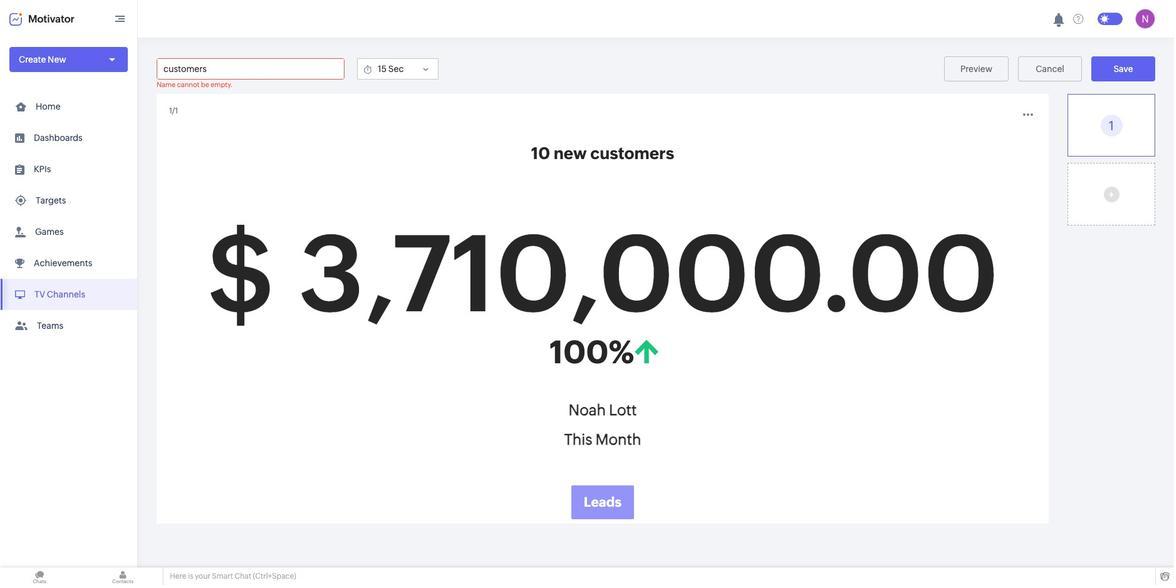 Task type: vqa. For each thing, say whether or not it's contained in the screenshot.
15 Sec field
yes



Task type: describe. For each thing, give the bounding box(es) containing it.
month
[[596, 431, 641, 448]]

+
[[1109, 188, 1114, 200]]

motivator
[[28, 13, 74, 25]]

cannot
[[177, 81, 200, 88]]

chat
[[235, 572, 251, 581]]

be
[[201, 81, 209, 88]]

channels
[[47, 289, 85, 299]]

15 Sec field
[[357, 58, 439, 80]]

leads
[[584, 495, 622, 510]]

noah lott
[[569, 402, 637, 419]]

new
[[48, 55, 66, 65]]

1 horizontal spatial 1
[[175, 107, 178, 115]]

achievements
[[34, 258, 92, 268]]

(ctrl+space)
[[253, 572, 296, 581]]

here
[[170, 572, 186, 581]]

smart
[[212, 572, 233, 581]]

tv
[[34, 289, 45, 299]]

help image
[[1073, 14, 1084, 24]]

list containing home
[[0, 91, 137, 341]]

kpis
[[34, 164, 51, 174]]

noah
[[569, 402, 606, 419]]

cancel
[[1036, 64, 1064, 74]]

contacts image
[[83, 568, 162, 585]]

lott
[[609, 402, 637, 419]]

1 for 1 / 1
[[169, 107, 172, 115]]

name
[[157, 81, 176, 88]]

empty.
[[211, 81, 233, 88]]

chats image
[[0, 568, 79, 585]]

10 new customers
[[531, 144, 674, 163]]

here is your smart chat (ctrl+space)
[[170, 572, 296, 581]]

tv channels
[[34, 289, 85, 299]]

10
[[531, 144, 550, 163]]

games
[[35, 227, 64, 237]]

preview
[[960, 64, 992, 74]]



Task type: locate. For each thing, give the bounding box(es) containing it.
create new
[[19, 55, 66, 65]]

1
[[169, 107, 172, 115], [175, 107, 178, 115], [1109, 118, 1114, 133]]

preview button
[[944, 56, 1009, 81]]

save
[[1114, 64, 1133, 74]]

this
[[564, 431, 592, 448]]

sec
[[388, 64, 404, 74]]

1 inside 1 +
[[1109, 118, 1114, 133]]

$ 3,710,000.00 100%
[[207, 213, 999, 370]]

home
[[36, 101, 60, 112]]

1 / 1
[[169, 107, 178, 115]]

name cannot be empty.
[[157, 81, 233, 88]]

user image
[[1135, 9, 1155, 29]]

0 horizontal spatial 1
[[169, 107, 172, 115]]

teams
[[37, 321, 63, 331]]

this month
[[564, 431, 641, 448]]

15 sec
[[378, 64, 404, 74]]

customers
[[590, 144, 674, 163]]

list
[[0, 91, 137, 341]]

1 +
[[1109, 118, 1114, 200]]

100%
[[549, 335, 634, 370]]

new
[[554, 144, 587, 163]]

save button
[[1091, 56, 1155, 81]]

targets
[[36, 195, 66, 205]]

Enter Tv Channel name text field
[[157, 59, 344, 79]]

15
[[378, 64, 387, 74]]

2 horizontal spatial 1
[[1109, 118, 1114, 133]]

/
[[172, 107, 175, 115]]

cancel button
[[1018, 56, 1082, 81]]

is
[[188, 572, 193, 581]]

create
[[19, 55, 46, 65]]

1 for 1 +
[[1109, 118, 1114, 133]]

your
[[195, 572, 210, 581]]

3,710,000.00
[[298, 213, 999, 335]]

$
[[207, 213, 274, 335]]

dashboards
[[34, 133, 83, 143]]



